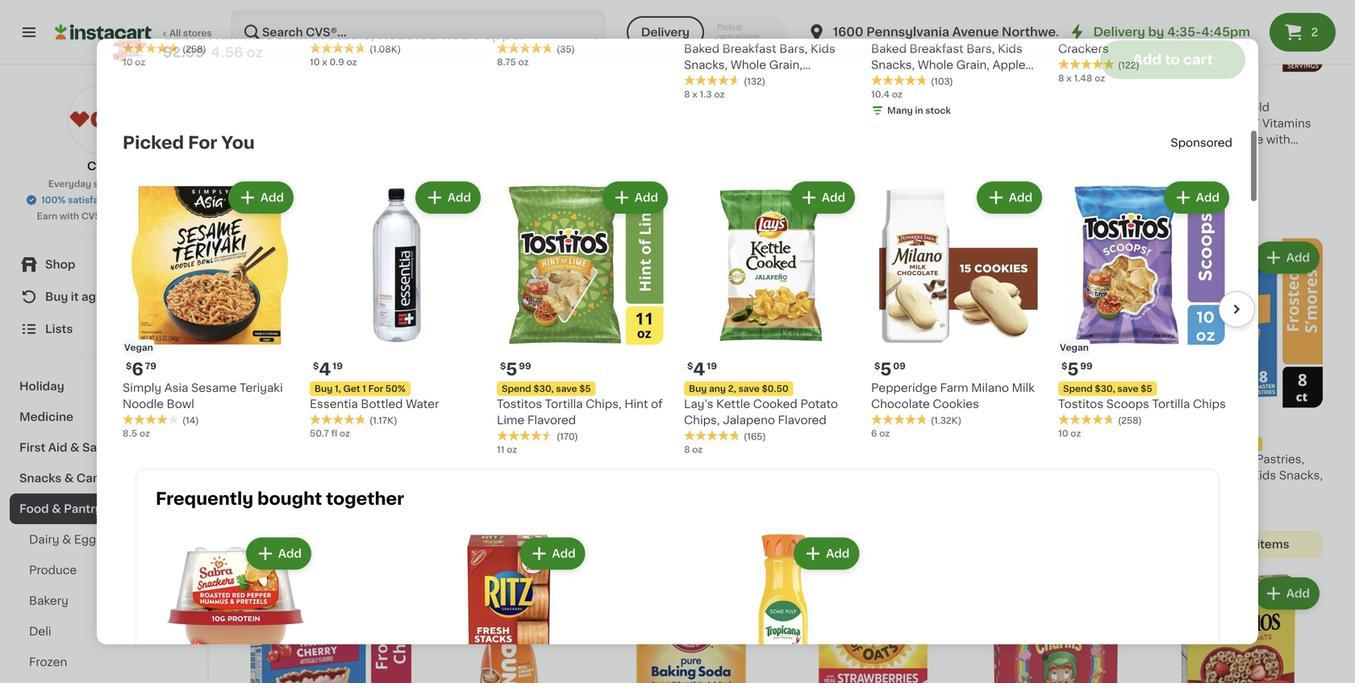 Task type: vqa. For each thing, say whether or not it's contained in the screenshot.
"Snacks," to the right
yes



Task type: describe. For each thing, give the bounding box(es) containing it.
flavored for 5
[[527, 415, 576, 426]]

0 vertical spatial cvs®
[[87, 161, 119, 172]]

add to cart
[[1133, 54, 1213, 68]]

roasted inside the sabra hummus with pretzels, roasted red pepper
[[242, 454, 290, 465]]

spend for tostitos tortilla chips, hint of lime flavored
[[502, 385, 531, 393]]

1
[[362, 385, 366, 393]]

crackers
[[1058, 43, 1109, 55]]

cinnamon inside kellogg's special k breakfast cereal, 0g added sugar, keto friendly, cinnamon
[[476, 470, 534, 481]]

cooked
[[753, 399, 798, 410]]

0 horizontal spatial 10 oz
[[123, 58, 145, 67]]

oz right fl
[[340, 429, 350, 438]]

$0.50 for pop-tarts toaster pastries, breakfast foods, kids snacks, frosted s'mores
[[1231, 439, 1258, 448]]

vegan for spend $30, save $5
[[1060, 343, 1089, 352]]

1 vertical spatial $4.99 element
[[1154, 414, 1323, 435]]

picked for you
[[123, 135, 255, 151]]

10.4
[[871, 90, 890, 99]]

breakfast inside kellogg's nutri-grain soft baked breakfast bars, kids snacks, whole grain, strawberry
[[723, 43, 777, 55]]

0 vertical spatial $4.99 element
[[971, 78, 1141, 99]]

$ for cinnamon toast crunch breakfast cereal
[[792, 417, 798, 426]]

oz down all stores link
[[135, 58, 145, 67]]

farm
[[940, 383, 969, 394]]

& for eggs
[[62, 534, 71, 545]]

keto inside kellogg's special k breakfast cereal, 0g added sugar, keto friendly, cinnamon
[[564, 454, 590, 465]]

save up scoops on the right bottom
[[1118, 385, 1139, 393]]

bakery link
[[10, 586, 196, 616]]

sponsored badge image for kellogg's krave cold breakfast cereal, 7 vitamins and minerals, made with whole grain, chocolate
[[1154, 176, 1202, 186]]

earn
[[37, 212, 57, 221]]

product group containing see eligible items
[[424, 0, 594, 191]]

buy any 2, save $0.50 for lay's kettle cooked potato chips, jalapeno flavored
[[689, 385, 789, 393]]

& for candy
[[64, 473, 74, 484]]

lists
[[45, 323, 73, 335]]

kellogg's for kellogg's nutri-grain soft baked breakfast bars, kids snacks, whole grain, strawberry
[[684, 27, 736, 39]]

$2.99 element
[[242, 414, 411, 435]]

buy 1, get 1 for 50%
[[315, 385, 406, 393]]

0 horizontal spatial for
[[188, 135, 217, 151]]

$ 4 19 for essentia
[[313, 361, 343, 378]]

snacks, for kellogg's nutri-grain soft baked breakfast bars, kids snacks, whole grain, apple cinnamon
[[871, 59, 915, 71]]

grain, for strawberry
[[769, 59, 803, 71]]

any for ★★★★★
[[814, 103, 831, 112]]

oz up toast
[[879, 429, 890, 438]]

grain for apple
[[959, 27, 990, 39]]

0 vertical spatial keto
[[426, 398, 447, 407]]

chips
[[1193, 399, 1226, 410]]

breakfast inside kellogg's krave cold breakfast cereal, 7 vitamins and minerals, made with whole grain, chocolate
[[1154, 118, 1208, 129]]

49
[[812, 417, 824, 426]]

8.5
[[123, 429, 137, 438]]

snacks & candy link
[[10, 463, 196, 494]]

save up tostitos tortilla chips, hint of lime flavored
[[556, 385, 577, 393]]

50%
[[385, 385, 406, 393]]

bars, for apple
[[967, 43, 995, 55]]

oz up many
[[892, 90, 903, 99]]

service type group
[[627, 16, 788, 48]]

first aid & safety link
[[10, 432, 196, 463]]

milano
[[971, 383, 1009, 394]]

post honeycomb honeycomb breakfast cereal, honey flavored corn cereal, kosher, small size box button
[[242, 0, 411, 177]]

spend $30, save $5 for scoops
[[1063, 385, 1153, 393]]

0 vertical spatial red
[[441, 46, 470, 59]]

0 vertical spatial roasted
[[378, 46, 438, 59]]

0 vertical spatial (258)
[[182, 45, 206, 54]]

7
[[1253, 118, 1260, 129]]

$ for tostitos tortilla chips, hint of lime flavored
[[500, 362, 506, 371]]

$8.49 element
[[789, 78, 958, 99]]

picked
[[123, 135, 184, 151]]

in
[[915, 106, 923, 115]]

8 x 1.3 oz
[[684, 90, 725, 99]]

honey
[[285, 150, 323, 161]]

holiday link
[[10, 371, 196, 402]]

oz right 24
[[803, 181, 813, 189]]

food & pantry
[[19, 503, 102, 515]]

6 oz
[[871, 429, 890, 438]]

1600
[[833, 26, 864, 38]]

pepperidge farm milano milk chocolate cookies
[[871, 383, 1035, 410]]

(258) inside item carousel region
[[1118, 416, 1142, 425]]

grain, for apple
[[956, 59, 990, 71]]

everyday store prices link
[[48, 177, 158, 190]]

with down $2.99 element
[[331, 437, 355, 449]]

oz right 1.3
[[714, 90, 725, 99]]

buy left it
[[45, 291, 68, 303]]

(14)
[[182, 416, 199, 425]]

chocolate inside pepperidge farm milano milk chocolate cookies
[[871, 399, 930, 410]]

by
[[1148, 26, 1164, 38]]

pretzels, inside the sabra hummus with pretzels, roasted red pepper
[[358, 437, 407, 449]]

delivery by 4:35-4:45pm
[[1093, 26, 1250, 38]]

save up the kettle
[[739, 385, 760, 393]]

1 vertical spatial red
[[292, 454, 315, 465]]

1 horizontal spatial $5
[[867, 103, 879, 112]]

kellogg's for kellogg's special k breakfast cereal, 0g added sugar, keto friendly, cinnamon
[[424, 437, 477, 449]]

teriyaki
[[240, 383, 283, 394]]

tortilla inside tostitos tortilla chips, hint of lime flavored
[[545, 399, 583, 410]]

sesame
[[191, 383, 237, 394]]

to
[[1165, 54, 1180, 68]]

$5.79 element
[[971, 414, 1141, 435]]

northwest
[[1002, 26, 1068, 38]]

50.7
[[310, 429, 329, 438]]

save up toaster
[[1208, 439, 1229, 448]]

stouffer's lasagna with meat & sauce frozen meal
[[971, 437, 1138, 465]]

small
[[330, 166, 361, 177]]

any for (165)
[[709, 385, 726, 393]]

fresh
[[1083, 27, 1114, 39]]

item carousel region
[[100, 172, 1255, 463]]

tostitos for tostitos scoops tortilla chips
[[1058, 399, 1104, 410]]

pop-tarts toaster pastries, breakfast foods, kids snacks, frosted s'mores (213)
[[1154, 454, 1323, 512]]

drumstick vanilla frozen dairy dessert cones
[[607, 437, 745, 465]]

foods,
[[1211, 470, 1249, 481]]

x for kellogg's nutri-grain soft baked breakfast bars, kids snacks, whole grain, strawberry
[[692, 90, 698, 99]]

cereal, down you
[[242, 166, 282, 177]]

guarantee
[[124, 196, 171, 205]]

bottled
[[361, 399, 403, 410]]

kellogg's for kellogg's nutri-grain soft baked breakfast bars, kids snacks, whole grain, apple cinnamon
[[871, 27, 923, 39]]

kosher,
[[285, 166, 327, 177]]

vanilla
[[668, 437, 704, 449]]

0 vertical spatial pretzels,
[[311, 46, 375, 59]]

cereal, for kellogg's
[[424, 454, 464, 465]]

first aid & safety
[[19, 442, 120, 453]]

8 for 8 x 1.48 oz
[[1058, 74, 1064, 83]]

many in stock
[[887, 106, 951, 115]]

lists link
[[10, 313, 196, 345]]

friendly,
[[424, 470, 473, 481]]

everyday
[[48, 179, 91, 188]]

1600 pennsylvania avenue northwest button
[[807, 10, 1068, 55]]

meat
[[1109, 437, 1138, 449]]

19 for essentia
[[333, 362, 343, 371]]

$0.50 for lay's kettle cooked potato chips, jalapeno flavored
[[762, 385, 789, 393]]

oz right 1.48 on the right of page
[[1095, 74, 1105, 83]]

add inside button
[[1133, 54, 1162, 68]]

cvs® link
[[67, 84, 138, 174]]

buy up pop-
[[1158, 439, 1176, 448]]

8 for 8 ct
[[971, 181, 977, 189]]

10 for (1.08k)
[[310, 58, 320, 67]]

2 tortilla from the left
[[1152, 399, 1190, 410]]

0 vertical spatial sabra hummus with pretzels, roasted red pepper
[[163, 46, 526, 59]]

nsored
[[1193, 137, 1233, 149]]

(1.08k)
[[369, 45, 401, 54]]

breakfast inside kellogg's nutri-grain soft baked breakfast bars, kids snacks, whole grain, apple cinnamon
[[910, 43, 964, 55]]

with right the earn
[[60, 212, 79, 221]]

0 horizontal spatial x
[[322, 58, 327, 67]]

hummus inside the sabra hummus with pretzels, roasted red pepper
[[277, 437, 329, 449]]

99 for tortilla
[[519, 362, 531, 371]]

0 vertical spatial honeycomb
[[271, 118, 341, 129]]

kettle
[[716, 399, 750, 410]]

oz up the meal at the right bottom of page
[[1071, 429, 1081, 438]]

it
[[71, 291, 79, 303]]

nutri- for strawberry
[[739, 27, 772, 39]]

& inside stouffer's lasagna with meat & sauce frozen meal
[[971, 454, 980, 465]]

(170)
[[557, 433, 578, 441]]

whole inside kellogg's krave cold breakfast cereal, 7 vitamins and minerals, made with whole grain, chocolate
[[1154, 150, 1189, 161]]

0 horizontal spatial hummus
[[208, 46, 274, 59]]

100% satisfaction guarantee button
[[25, 190, 181, 207]]

0 horizontal spatial frozen
[[29, 657, 67, 668]]

strawberry
[[684, 76, 746, 87]]

snacks, for kellogg's nutri-grain soft baked breakfast bars, kids snacks, whole grain, strawberry
[[684, 59, 728, 71]]

all stores link
[[55, 10, 213, 55]]

deli link
[[10, 616, 196, 647]]

safety
[[82, 442, 120, 453]]

post
[[242, 118, 268, 129]]

chocolate inside kellogg's krave cold breakfast cereal, 7 vitamins and minerals, made with whole grain, chocolate
[[1228, 150, 1287, 161]]

with inside kellogg's krave cold breakfast cereal, 7 vitamins and minerals, made with whole grain, chocolate
[[1267, 134, 1290, 145]]

1 vertical spatial cvs®
[[81, 212, 106, 221]]

soft for kellogg's nutri-grain soft baked breakfast bars, kids snacks, whole grain, strawberry
[[805, 27, 829, 39]]

product group containing 6
[[123, 178, 297, 440]]

produce
[[29, 565, 77, 576]]

jalapeno
[[723, 415, 775, 426]]

cookies
[[933, 399, 979, 410]]

kellogg's
[[1154, 101, 1205, 113]]

kellogg's krave cold breakfast cereal, 7 vitamins and minerals, made with whole grain, chocolate
[[1154, 101, 1311, 161]]

k
[[524, 437, 532, 449]]

and
[[1154, 134, 1175, 145]]

cart
[[1183, 54, 1213, 68]]

tarts
[[1180, 454, 1208, 465]]

baked for kellogg's nutri-grain soft baked breakfast bars, kids snacks, whole grain, apple cinnamon
[[871, 43, 907, 55]]

24
[[789, 181, 801, 189]]

scoops
[[1107, 399, 1150, 410]]

$5 for tostitos scoops tortilla chips
[[1141, 385, 1153, 393]]

0 vertical spatial pepper
[[473, 46, 526, 59]]

simply asia sesame teriyaki noodle bowl
[[123, 383, 283, 410]]

toaster
[[1211, 454, 1253, 465]]

$ 5 99 for tostitos tortilla chips, hint of lime flavored
[[500, 361, 531, 378]]

oz right the 11
[[507, 445, 517, 454]]

oz right 4.56 on the left of page
[[265, 484, 276, 493]]

24 oz
[[789, 181, 813, 189]]

1.48
[[1074, 74, 1093, 83]]

kellogg's nutri-grain soft baked breakfast bars, kids snacks, whole grain, strawberry
[[684, 27, 836, 87]]

save right 3,
[[844, 103, 865, 112]]

shop link
[[10, 248, 196, 281]]

(165)
[[744, 433, 766, 441]]

flavored inside post honeycomb honeycomb breakfast cereal, honey flavored corn cereal, kosher, small size box
[[325, 150, 374, 161]]

for inside item carousel region
[[368, 385, 383, 393]]



Task type: locate. For each thing, give the bounding box(es) containing it.
2 horizontal spatial any
[[1179, 439, 1195, 448]]

bowl
[[167, 399, 194, 410]]

delivery button
[[627, 16, 704, 48]]

spo nsored
[[1171, 137, 1233, 149]]

frozen
[[707, 437, 745, 449], [1021, 454, 1060, 465], [29, 657, 67, 668]]

2, for lay's kettle cooked potato chips, jalapeno flavored
[[728, 385, 736, 393]]

kids inside kellogg's nutri-grain soft baked breakfast bars, kids snacks, whole grain, strawberry
[[811, 43, 836, 55]]

delivery inside delivery by 4:35-4:45pm link
[[1093, 26, 1145, 38]]

$ 5 99 for tostitos scoops tortilla chips
[[1062, 361, 1093, 378]]

1 vertical spatial buy any 2, save $0.50
[[1158, 439, 1258, 448]]

$ inside $ 5 09
[[874, 362, 880, 371]]

asia
[[164, 383, 188, 394]]

grain for strawberry
[[772, 27, 803, 39]]

grain inside kellogg's nutri-grain soft baked breakfast bars, kids snacks, whole grain, apple cinnamon
[[959, 27, 990, 39]]

8 for 8 oz
[[684, 445, 690, 454]]

add
[[1133, 54, 1162, 68], [260, 192, 284, 203], [448, 192, 471, 203], [635, 192, 658, 203], [822, 192, 845, 203], [1009, 192, 1033, 203], [1196, 192, 1220, 203], [375, 252, 399, 263], [557, 252, 581, 263], [740, 252, 763, 263], [922, 252, 945, 263], [1104, 252, 1128, 263], [1287, 252, 1310, 263], [278, 548, 302, 560], [552, 548, 576, 560], [826, 548, 850, 560], [740, 588, 763, 599], [1287, 588, 1310, 599]]

0g
[[467, 454, 482, 465]]

1 horizontal spatial buy any 2, save $0.50
[[1158, 439, 1258, 448]]

kellogg's right 1600 in the top of the page
[[871, 27, 923, 39]]

together
[[326, 491, 404, 508]]

0 horizontal spatial spend $30, save $5
[[502, 385, 591, 393]]

$30,
[[534, 385, 554, 393], [1095, 385, 1115, 393]]

$0.50 up cooked
[[762, 385, 789, 393]]

made
[[1232, 134, 1264, 145]]

99 up lime
[[519, 362, 531, 371]]

0 horizontal spatial chips,
[[586, 399, 622, 410]]

bakery
[[29, 595, 68, 607]]

$ 4 19 for lay's
[[687, 361, 717, 378]]

$ 4 19 up '1,'
[[313, 361, 343, 378]]

grain,
[[769, 59, 803, 71], [956, 59, 990, 71], [1192, 150, 1226, 161]]

1 horizontal spatial tostitos
[[1058, 399, 1104, 410]]

1 5 from the left
[[506, 361, 517, 378]]

1 $ 4 19 from the left
[[313, 361, 343, 378]]

snacks, inside kellogg's nutri-grain soft baked breakfast bars, kids snacks, whole grain, strawberry
[[684, 59, 728, 71]]

2 99 from the left
[[1080, 362, 1093, 371]]

1 horizontal spatial kellogg's
[[684, 27, 736, 39]]

0 horizontal spatial snacks,
[[684, 59, 728, 71]]

earn with cvs® extracare®
[[37, 212, 159, 221]]

food
[[19, 503, 49, 515]]

1 vertical spatial chips,
[[684, 415, 720, 426]]

for left you
[[188, 135, 217, 151]]

shop
[[45, 259, 75, 270]]

chocolate
[[1228, 150, 1287, 161], [871, 399, 930, 410]]

4 for lay's
[[693, 361, 705, 378]]

red
[[441, 46, 470, 59], [292, 454, 315, 465]]

2 baked from the left
[[871, 43, 907, 55]]

1 horizontal spatial flavored
[[527, 415, 576, 426]]

kids for kellogg's nutri-grain soft baked breakfast bars, kids snacks, whole grain, apple cinnamon
[[998, 43, 1023, 55]]

kids down pastries,
[[1252, 470, 1276, 481]]

cereal, down the krave
[[1211, 118, 1250, 129]]

cereal, down post
[[242, 150, 282, 161]]

4 up essentia
[[319, 361, 331, 378]]

whole inside kellogg's nutri-grain soft baked breakfast bars, kids snacks, whole grain, apple cinnamon
[[918, 59, 954, 71]]

$ 6 79
[[126, 361, 156, 378]]

special
[[479, 437, 521, 449]]

1 vertical spatial for
[[368, 385, 383, 393]]

flavored for 4
[[778, 415, 827, 426]]

2 $ 5 99 from the left
[[1062, 361, 1093, 378]]

$ left 09
[[874, 362, 880, 371]]

2 horizontal spatial kids
[[1252, 470, 1276, 481]]

2 tostitos from the left
[[1058, 399, 1104, 410]]

10 down all stores link
[[123, 58, 133, 67]]

& left sauce
[[971, 454, 980, 465]]

soft inside kellogg's nutri-grain soft baked breakfast bars, kids snacks, whole grain, apple cinnamon
[[993, 27, 1016, 39]]

baked for kellogg's nutri-grain soft baked breakfast bars, kids snacks, whole grain, strawberry
[[684, 43, 720, 55]]

oz down the $6.29 element
[[692, 445, 703, 454]]

0 vertical spatial chips,
[[586, 399, 622, 410]]

cinnamon up '10.4 oz' at the right top
[[871, 76, 929, 87]]

flavored down potato
[[778, 415, 827, 426]]

with
[[277, 46, 308, 59], [1267, 134, 1290, 145], [60, 212, 79, 221], [331, 437, 355, 449]]

oz right 8.75
[[518, 58, 529, 67]]

cvs® down satisfaction
[[81, 212, 106, 221]]

kellogg's up 0g
[[424, 437, 477, 449]]

1 horizontal spatial pepper
[[473, 46, 526, 59]]

1 baked from the left
[[684, 43, 720, 55]]

0 horizontal spatial any
[[709, 385, 726, 393]]

soft for kellogg's nutri-grain soft baked breakfast bars, kids snacks, whole grain, apple cinnamon
[[993, 27, 1016, 39]]

pepper
[[473, 46, 526, 59], [318, 454, 359, 465]]

x left 1.48 on the right of page
[[1067, 74, 1072, 83]]

$ up $5.79 element
[[1062, 362, 1068, 371]]

$4.99 element down chips
[[1154, 414, 1323, 435]]

1 4 from the left
[[319, 361, 331, 378]]

1 vertical spatial x
[[1067, 74, 1072, 83]]

frequently
[[156, 491, 253, 508]]

dairy inside drumstick vanilla frozen dairy dessert cones
[[607, 454, 637, 465]]

whole for apple
[[918, 59, 954, 71]]

1 horizontal spatial 19
[[707, 362, 717, 371]]

2 soft from the left
[[993, 27, 1016, 39]]

oz inside "product" group
[[139, 429, 150, 438]]

frequently bought together
[[156, 491, 404, 508]]

snacks, inside pop-tarts toaster pastries, breakfast foods, kids snacks, frosted s'mores (213)
[[1279, 470, 1323, 481]]

frozen inside stouffer's lasagna with meat & sauce frozen meal
[[1021, 454, 1060, 465]]

$9.29 element
[[424, 414, 594, 435]]

hint
[[625, 399, 648, 410]]

0 horizontal spatial keto
[[426, 398, 447, 407]]

with
[[1080, 437, 1106, 449]]

$30, for scoops
[[1095, 385, 1115, 393]]

pepper inside the sabra hummus with pretzels, roasted red pepper
[[318, 454, 359, 465]]

1 horizontal spatial grain,
[[956, 59, 990, 71]]

grain, up the buy any 3, save $5
[[769, 59, 803, 71]]

$ inside $ 6 79
[[126, 362, 132, 371]]

snacks, up strawberry
[[684, 59, 728, 71]]

chips, inside tostitos tortilla chips, hint of lime flavored
[[586, 399, 622, 410]]

prices
[[119, 179, 148, 188]]

sponsored badge image inside "product" group
[[1154, 176, 1202, 186]]

buy any 2, save $0.50 for pop-tarts toaster pastries, breakfast foods, kids snacks, frosted s'mores
[[1158, 439, 1258, 448]]

breakfast left cereal
[[789, 470, 843, 481]]

flavored up (170)
[[527, 415, 576, 426]]

0 horizontal spatial kellogg's
[[424, 437, 477, 449]]

$ up essentia
[[313, 362, 319, 371]]

add to cart button
[[1100, 42, 1246, 81]]

spend $30, save $5 for tortilla
[[502, 385, 591, 393]]

1 horizontal spatial sabra
[[242, 437, 274, 449]]

1 grain from the left
[[772, 27, 803, 39]]

any left 3,
[[814, 103, 831, 112]]

2 bars, from the left
[[967, 43, 995, 55]]

1 vertical spatial sabra hummus with pretzels, roasted red pepper
[[242, 437, 407, 465]]

nutri- inside kellogg's nutri-grain soft baked breakfast bars, kids snacks, whole grain, strawberry
[[739, 27, 772, 39]]

1 horizontal spatial nutri-
[[926, 27, 959, 39]]

2 19 from the left
[[707, 362, 717, 371]]

1 $30, from the left
[[534, 385, 554, 393]]

pastries,
[[1256, 454, 1305, 465]]

cereal, for kellogg's
[[1211, 118, 1250, 129]]

noodle
[[123, 399, 164, 410]]

2 horizontal spatial 5
[[1068, 361, 1079, 378]]

2 horizontal spatial 10
[[1058, 429, 1069, 438]]

★★★★★
[[123, 43, 179, 54], [123, 43, 179, 54], [310, 43, 366, 54], [310, 43, 366, 54], [497, 43, 553, 54], [497, 43, 553, 54], [1058, 59, 1115, 70], [1058, 59, 1115, 70], [684, 75, 741, 86], [684, 75, 741, 86], [871, 75, 928, 86], [871, 75, 928, 86], [1154, 149, 1210, 160], [1154, 149, 1210, 160], [789, 165, 845, 177], [789, 165, 845, 177], [971, 165, 1028, 177], [971, 165, 1028, 177], [123, 414, 179, 425], [123, 414, 179, 425], [310, 414, 366, 425], [310, 414, 366, 425], [871, 414, 928, 425], [871, 414, 928, 425], [1058, 414, 1115, 425], [1058, 414, 1115, 425], [497, 430, 553, 442], [497, 430, 553, 442], [684, 430, 741, 442], [684, 430, 741, 442], [242, 469, 298, 480], [242, 469, 298, 480], [607, 469, 663, 480], [607, 469, 663, 480], [971, 469, 1028, 480], [971, 469, 1028, 480]]

& for pantry
[[52, 503, 61, 515]]

buy left 3,
[[794, 103, 812, 112]]

2 spend $30, save $5 from the left
[[1063, 385, 1153, 393]]

10 for (258)
[[123, 58, 133, 67]]

whole up (132)
[[731, 59, 766, 71]]

2 vertical spatial any
[[1179, 439, 1195, 448]]

0 horizontal spatial sponsored badge image
[[242, 496, 291, 506]]

1 horizontal spatial $4.99 element
[[1154, 414, 1323, 435]]

1 horizontal spatial whole
[[918, 59, 954, 71]]

4 up lay's
[[693, 361, 705, 378]]

whole inside kellogg's nutri-grain soft baked breakfast bars, kids snacks, whole grain, strawberry
[[731, 59, 766, 71]]

grain inside kellogg's nutri-grain soft baked breakfast bars, kids snacks, whole grain, strawberry
[[772, 27, 803, 39]]

10 oz
[[123, 58, 145, 67], [1058, 429, 1081, 438]]

8 left 1.48 on the right of page
[[1058, 74, 1064, 83]]

grain, inside kellogg's nutri-grain soft baked breakfast bars, kids snacks, whole grain, strawberry
[[769, 59, 803, 71]]

red left 8.75
[[441, 46, 470, 59]]

0 vertical spatial 2,
[[728, 385, 736, 393]]

& right food on the bottom
[[52, 503, 61, 515]]

1 vertical spatial dairy
[[29, 534, 59, 545]]

chips, down lay's
[[684, 415, 720, 426]]

1 horizontal spatial $30,
[[1095, 385, 1115, 393]]

any inside item carousel region
[[709, 385, 726, 393]]

buy for (1.17k)
[[315, 385, 333, 393]]

2 $ 4 19 from the left
[[687, 361, 717, 378]]

breakfast down 1600 pennsylvania avenue northwest
[[910, 43, 964, 55]]

0 vertical spatial sabra
[[163, 46, 205, 59]]

0 horizontal spatial $0.50
[[762, 385, 789, 393]]

1 tostitos from the left
[[497, 399, 542, 410]]

bars, inside kellogg's nutri-grain soft baked breakfast bars, kids snacks, whole grain, strawberry
[[779, 43, 808, 55]]

dairy down drumstick
[[607, 454, 637, 465]]

chocolate down pepperidge
[[871, 399, 930, 410]]

product group
[[242, 0, 411, 207], [424, 0, 594, 191], [789, 0, 958, 222], [971, 0, 1141, 222], [1154, 0, 1323, 190], [123, 178, 297, 440], [310, 178, 484, 440], [497, 178, 671, 456], [684, 178, 858, 456], [871, 178, 1046, 440], [1058, 178, 1233, 440], [242, 238, 411, 510], [424, 238, 594, 526], [607, 238, 776, 495], [789, 238, 958, 542], [971, 238, 1141, 495], [1154, 238, 1323, 558], [156, 535, 315, 683], [430, 535, 589, 683], [704, 535, 863, 683], [424, 574, 594, 683], [607, 574, 776, 683], [1154, 574, 1323, 683]]

& right aid
[[70, 442, 80, 453]]

frozen down deli
[[29, 657, 67, 668]]

1 horizontal spatial dairy
[[607, 454, 637, 465]]

1 vertical spatial $0.50
[[1231, 439, 1258, 448]]

cvs® logo image
[[67, 84, 138, 155]]

kellogg's inside kellogg's nutri-grain soft baked breakfast bars, kids snacks, whole grain, strawberry
[[684, 27, 736, 39]]

cereal, inside kellogg's krave cold breakfast cereal, 7 vitamins and minerals, made with whole grain, chocolate
[[1211, 118, 1250, 129]]

cereal, for post
[[242, 150, 282, 161]]

sabra inside the sabra hummus with pretzels, roasted red pepper
[[242, 437, 274, 449]]

lime
[[497, 415, 525, 426]]

chips, left hint
[[586, 399, 622, 410]]

10 inside item carousel region
[[1058, 429, 1069, 438]]

1 spend from the left
[[502, 385, 531, 393]]

pepper left (35)
[[473, 46, 526, 59]]

1 vertical spatial honeycomb
[[242, 134, 312, 145]]

0 horizontal spatial $5
[[579, 385, 591, 393]]

nutri- inside kellogg's nutri-grain soft baked breakfast bars, kids snacks, whole grain, apple cinnamon
[[926, 27, 959, 39]]

sponsored badge image down spo
[[1154, 176, 1202, 186]]

baked inside kellogg's nutri-grain soft baked breakfast bars, kids snacks, whole grain, strawberry
[[684, 43, 720, 55]]

snacks & candy
[[19, 473, 115, 484]]

(258) down stores
[[182, 45, 206, 54]]

bars, up the buy any 3, save $5
[[779, 43, 808, 55]]

2 vertical spatial x
[[692, 90, 698, 99]]

1600 pennsylvania avenue northwest
[[833, 26, 1068, 38]]

bars, down the avenue
[[967, 43, 995, 55]]

milk
[[1012, 383, 1035, 394]]

0 vertical spatial $0.50
[[762, 385, 789, 393]]

1 horizontal spatial spend
[[1063, 385, 1093, 393]]

$3.49 element
[[607, 78, 776, 99]]

sabra up 4.56 oz
[[242, 437, 274, 449]]

soft up "apple"
[[993, 27, 1016, 39]]

1 nutri- from the left
[[739, 27, 772, 39]]

2, up the kettle
[[728, 385, 736, 393]]

(1.32k)
[[931, 416, 962, 425]]

whole
[[731, 59, 766, 71], [918, 59, 954, 71], [1154, 150, 1189, 161]]

many
[[887, 106, 913, 115]]

spend $30, save $5 up scoops on the right bottom
[[1063, 385, 1153, 393]]

$ 5 09
[[874, 361, 906, 378]]

2 horizontal spatial flavored
[[778, 415, 827, 426]]

breakfast inside post honeycomb honeycomb breakfast cereal, honey flavored corn cereal, kosher, small size box
[[315, 134, 369, 145]]

1 horizontal spatial tortilla
[[1152, 399, 1190, 410]]

$ 5 99 up lime
[[500, 361, 531, 378]]

1 bars, from the left
[[779, 43, 808, 55]]

3,
[[833, 103, 841, 112]]

0 horizontal spatial spend
[[502, 385, 531, 393]]

kellogg's
[[684, 27, 736, 39], [871, 27, 923, 39], [424, 437, 477, 449]]

1 horizontal spatial vegan
[[1060, 343, 1089, 352]]

(258)
[[182, 45, 206, 54], [1118, 416, 1142, 425]]

breakfast inside pop-tarts toaster pastries, breakfast foods, kids snacks, frosted s'mores (213)
[[1154, 470, 1208, 481]]

2 $30, from the left
[[1095, 385, 1115, 393]]

2 4 from the left
[[693, 361, 705, 378]]

baked down pennsylvania
[[871, 43, 907, 55]]

1 horizontal spatial 4
[[693, 361, 705, 378]]

size
[[364, 166, 386, 177]]

1 vertical spatial any
[[709, 385, 726, 393]]

0 vertical spatial frozen
[[707, 437, 745, 449]]

again
[[82, 291, 113, 303]]

$0.50 inside item carousel region
[[762, 385, 789, 393]]

fl
[[331, 429, 337, 438]]

lasagna
[[1030, 437, 1077, 449]]

product group containing post honeycomb honeycomb breakfast cereal, honey flavored corn cereal, kosher, small size box
[[242, 0, 411, 207]]

for
[[188, 135, 217, 151], [368, 385, 383, 393]]

0 horizontal spatial $4.99 element
[[971, 78, 1141, 99]]

8 ct
[[971, 181, 989, 189]]

tostitos inside tostitos tortilla chips, hint of lime flavored
[[497, 399, 542, 410]]

$ for lay's kettle cooked potato chips, jalapeno flavored
[[687, 362, 693, 371]]

any up the tarts
[[1179, 439, 1195, 448]]

kids inside kellogg's nutri-grain soft baked breakfast bars, kids snacks, whole grain, apple cinnamon
[[998, 43, 1023, 55]]

0 horizontal spatial chocolate
[[871, 399, 930, 410]]

snacks, down pastries,
[[1279, 470, 1323, 481]]

potato
[[801, 399, 838, 410]]

frozen link
[[10, 647, 196, 678]]

kellogg's special k breakfast cereal, 0g added sugar, keto friendly, cinnamon
[[424, 437, 590, 481]]

kids for kellogg's nutri-grain soft baked breakfast bars, kids snacks, whole grain, strawberry
[[811, 43, 836, 55]]

1 vertical spatial keto
[[564, 454, 590, 465]]

None search field
[[231, 10, 606, 55]]

2 5 from the left
[[880, 361, 892, 378]]

breakfast inside cinnamon toast crunch breakfast cereal
[[789, 470, 843, 481]]

product group containing 9
[[789, 238, 958, 542]]

1 horizontal spatial $ 5 99
[[1062, 361, 1093, 378]]

breakfast down kellogg's
[[1154, 118, 1208, 129]]

see eligible items button
[[424, 164, 594, 191], [242, 180, 411, 207], [789, 195, 958, 222], [971, 195, 1141, 222], [789, 514, 958, 542], [1154, 531, 1323, 558]]

buy any 2, save $0.50 up the kettle
[[689, 385, 789, 393]]

0 horizontal spatial $30,
[[534, 385, 554, 393]]

grain, down the avenue
[[956, 59, 990, 71]]

2, up the tarts
[[1198, 439, 1206, 448]]

vegan up $ 6 79
[[124, 343, 153, 352]]

1 horizontal spatial bars,
[[967, 43, 995, 55]]

whole for strawberry
[[731, 59, 766, 71]]

1 horizontal spatial 5
[[880, 361, 892, 378]]

10 oz inside item carousel region
[[1058, 429, 1081, 438]]

10 oz down all stores link
[[123, 58, 145, 67]]

corn
[[377, 150, 405, 161]]

product group containing kellogg's krave cold breakfast cereal, 7 vitamins and minerals, made with whole grain, chocolate
[[1154, 0, 1323, 190]]

x
[[322, 58, 327, 67], [1067, 74, 1072, 83], [692, 90, 698, 99]]

sponsored badge image down 4.56 oz
[[242, 496, 291, 506]]

cvs® up everyday store prices link
[[87, 161, 119, 172]]

0 vertical spatial buy any 2, save $0.50
[[689, 385, 789, 393]]

$30, for tortilla
[[534, 385, 554, 393]]

hummus down stores
[[208, 46, 274, 59]]

honeycomb
[[271, 118, 341, 129], [242, 134, 312, 145]]

kids inside pop-tarts toaster pastries, breakfast foods, kids snacks, frosted s'mores (213)
[[1252, 470, 1276, 481]]

buy any 2, save $0.50 inside item carousel region
[[689, 385, 789, 393]]

dairy inside 'link'
[[29, 534, 59, 545]]

delivery by 4:35-4:45pm link
[[1068, 23, 1250, 42]]

$ for essentia bottled water
[[313, 362, 319, 371]]

& left eggs
[[62, 534, 71, 545]]

chips, inside lay's kettle cooked potato chips, jalapeno flavored
[[684, 415, 720, 426]]

x for ritz fresh stacks original crackers
[[1067, 74, 1072, 83]]

ritz fresh stacks original crackers
[[1058, 27, 1202, 55]]

$5
[[867, 103, 879, 112], [579, 385, 591, 393], [1141, 385, 1153, 393]]

1 19 from the left
[[333, 362, 343, 371]]

0 horizontal spatial grain,
[[769, 59, 803, 71]]

sponsored badge image for sabra hummus with pretzels, roasted red pepper
[[242, 496, 291, 506]]

bars, inside kellogg's nutri-grain soft baked breakfast bars, kids snacks, whole grain, apple cinnamon
[[967, 43, 995, 55]]

soft inside kellogg's nutri-grain soft baked breakfast bars, kids snacks, whole grain, strawberry
[[805, 27, 829, 39]]

$ inside $ 9 49
[[792, 417, 798, 426]]

oz right 0.9
[[346, 58, 357, 67]]

2 horizontal spatial kellogg's
[[871, 27, 923, 39]]

6 left 79
[[132, 361, 143, 378]]

1 vertical spatial hummus
[[277, 437, 329, 449]]

0 horizontal spatial 2,
[[728, 385, 736, 393]]

& inside 'link'
[[62, 534, 71, 545]]

6 up toast
[[871, 429, 877, 438]]

2, for pop-tarts toaster pastries, breakfast foods, kids snacks, frosted s'mores
[[1198, 439, 1206, 448]]

8 left 1.3
[[684, 90, 690, 99]]

cones
[[688, 454, 725, 465]]

1 vertical spatial (258)
[[1118, 416, 1142, 425]]

5 for tostitos scoops tortilla chips
[[1068, 361, 1079, 378]]

2 nutri- from the left
[[926, 27, 959, 39]]

1 horizontal spatial roasted
[[378, 46, 438, 59]]

1 soft from the left
[[805, 27, 829, 39]]

frozen down lasagna
[[1021, 454, 1060, 465]]

grain, inside kellogg's krave cold breakfast cereal, 7 vitamins and minerals, made with whole grain, chocolate
[[1192, 150, 1226, 161]]

cinnamon down $ 9 49
[[789, 454, 847, 465]]

$30, up tostitos tortilla chips, hint of lime flavored
[[534, 385, 554, 393]]

with left 10 x 0.9 oz
[[277, 46, 308, 59]]

dairy up produce
[[29, 534, 59, 545]]

simply
[[123, 383, 161, 394]]

$4.99 element down crackers
[[971, 78, 1141, 99]]

2 horizontal spatial snacks,
[[1279, 470, 1323, 481]]

1 tortilla from the left
[[545, 399, 583, 410]]

delivery up $3.49 'element'
[[641, 27, 690, 38]]

4:35-
[[1167, 26, 1201, 38]]

flavored inside tostitos tortilla chips, hint of lime flavored
[[527, 415, 576, 426]]

99 up $5.79 element
[[1080, 362, 1093, 371]]

box
[[389, 166, 410, 177]]

vitamins
[[1263, 118, 1311, 129]]

10 up the meal at the right bottom of page
[[1058, 429, 1069, 438]]

x left 1.3
[[692, 90, 698, 99]]

3 5 from the left
[[1068, 361, 1079, 378]]

$ left 79
[[126, 362, 132, 371]]

8 left the ct
[[971, 181, 977, 189]]

cinnamon inside kellogg's nutri-grain soft baked breakfast bars, kids snacks, whole grain, apple cinnamon
[[871, 76, 929, 87]]

1 horizontal spatial any
[[814, 103, 831, 112]]

flavored inside lay's kettle cooked potato chips, jalapeno flavored
[[778, 415, 827, 426]]

crunch
[[884, 454, 925, 465]]

spend for tostitos scoops tortilla chips
[[1063, 385, 1093, 393]]

frozen inside drumstick vanilla frozen dairy dessert cones
[[707, 437, 745, 449]]

pennsylvania
[[867, 26, 950, 38]]

10 left 0.9
[[310, 58, 320, 67]]

instacart logo image
[[55, 23, 152, 42]]

kellogg's inside kellogg's nutri-grain soft baked breakfast bars, kids snacks, whole grain, apple cinnamon
[[871, 27, 923, 39]]

9
[[798, 416, 810, 433]]

0 horizontal spatial 5
[[506, 361, 517, 378]]

bars, for strawberry
[[779, 43, 808, 55]]

$ 9 49
[[792, 416, 824, 433]]

snacks, inside kellogg's nutri-grain soft baked breakfast bars, kids snacks, whole grain, apple cinnamon
[[871, 59, 915, 71]]

4 for essentia
[[319, 361, 331, 378]]

$4.99 element
[[971, 78, 1141, 99], [1154, 414, 1323, 435]]

1.3
[[700, 90, 712, 99]]

hummus down $2.99 element
[[277, 437, 329, 449]]

0 horizontal spatial soft
[[805, 27, 829, 39]]

$5 up tostitos tortilla chips, hint of lime flavored
[[579, 385, 591, 393]]

1 vertical spatial roasted
[[242, 454, 290, 465]]

with down 'vitamins' at the top of page
[[1267, 134, 1290, 145]]

buy it again
[[45, 291, 113, 303]]

buy for (165)
[[689, 385, 707, 393]]

(103)
[[931, 77, 953, 86]]

spend up $5.79 element
[[1063, 385, 1093, 393]]

99 for scoops
[[1080, 362, 1093, 371]]

kellogg's up strawberry
[[684, 27, 736, 39]]

1 vegan from the left
[[124, 343, 153, 352]]

aid
[[48, 442, 67, 453]]

vegan up $5.79 element
[[1060, 343, 1089, 352]]

cereal, inside kellogg's special k breakfast cereal, 0g added sugar, keto friendly, cinnamon
[[424, 454, 464, 465]]

1 vertical spatial pretzels,
[[358, 437, 407, 449]]

sponsored badge image
[[1154, 176, 1202, 186], [242, 496, 291, 506]]

kellogg's inside kellogg's special k breakfast cereal, 0g added sugar, keto friendly, cinnamon
[[424, 437, 477, 449]]

19 for lay's
[[707, 362, 717, 371]]

nutri- for apple
[[926, 27, 959, 39]]

baked inside kellogg's nutri-grain soft baked breakfast bars, kids snacks, whole grain, apple cinnamon
[[871, 43, 907, 55]]

1 99 from the left
[[519, 362, 531, 371]]

kellogg's nutri-grain soft baked breakfast bars, kids snacks, whole grain, apple cinnamon
[[871, 27, 1026, 87]]

2 horizontal spatial frozen
[[1021, 454, 1060, 465]]

0 vertical spatial hummus
[[208, 46, 274, 59]]

tostitos up $5.79 element
[[1058, 399, 1104, 410]]

any up the kettle
[[709, 385, 726, 393]]

$ 4 19
[[313, 361, 343, 378], [687, 361, 717, 378]]

8 for 8 x 1.3 oz
[[684, 90, 690, 99]]

vegan for 6
[[124, 343, 153, 352]]

all
[[169, 29, 181, 38]]

1 horizontal spatial x
[[692, 90, 698, 99]]

chips,
[[586, 399, 622, 410], [684, 415, 720, 426]]

5 for tostitos tortilla chips, hint of lime flavored
[[506, 361, 517, 378]]

cinnamon down added at the bottom of the page
[[476, 470, 534, 481]]

(122)
[[1118, 61, 1140, 70]]

0 vertical spatial 6
[[132, 361, 143, 378]]

delivery inside button
[[641, 27, 690, 38]]

delivery for delivery by 4:35-4:45pm
[[1093, 26, 1145, 38]]

flavored up small
[[325, 150, 374, 161]]

cinnamon toast crunch breakfast cereal
[[789, 454, 925, 481]]

5 up $5.79 element
[[1068, 361, 1079, 378]]

$5 for tostitos tortilla chips, hint of lime flavored
[[579, 385, 591, 393]]

0 vertical spatial for
[[188, 135, 217, 151]]

19 up lay's
[[707, 362, 717, 371]]

1 vertical spatial chocolate
[[871, 399, 930, 410]]

2 horizontal spatial whole
[[1154, 150, 1189, 161]]

1 horizontal spatial 2,
[[1198, 439, 1206, 448]]

1 vertical spatial frozen
[[1021, 454, 1060, 465]]

stores
[[183, 29, 212, 38]]

6
[[132, 361, 143, 378], [871, 429, 877, 438]]

8 inside item carousel region
[[684, 445, 690, 454]]

0 horizontal spatial 6
[[132, 361, 143, 378]]

cinnamon inside cinnamon toast crunch breakfast cereal
[[789, 454, 847, 465]]

1 horizontal spatial 6
[[871, 429, 877, 438]]

breakfast inside kellogg's special k breakfast cereal, 0g added sugar, keto friendly, cinnamon
[[535, 437, 589, 449]]

6 inside "product" group
[[132, 361, 143, 378]]

grain, inside kellogg's nutri-grain soft baked breakfast bars, kids snacks, whole grain, apple cinnamon
[[956, 59, 990, 71]]

0 horizontal spatial 99
[[519, 362, 531, 371]]

added
[[485, 454, 523, 465]]

1 horizontal spatial 10
[[310, 58, 320, 67]]

2, inside item carousel region
[[728, 385, 736, 393]]

1 spend $30, save $5 from the left
[[502, 385, 591, 393]]

0 vertical spatial chocolate
[[1228, 150, 1287, 161]]

vegan
[[124, 343, 153, 352], [1060, 343, 1089, 352]]

(132)
[[744, 77, 766, 86]]

0 horizontal spatial $ 5 99
[[500, 361, 531, 378]]

$6.29 element
[[607, 414, 776, 435]]

frozen up "cones"
[[707, 437, 745, 449]]

2 grain from the left
[[959, 27, 990, 39]]

1 $ 5 99 from the left
[[500, 361, 531, 378]]

buy
[[794, 103, 812, 112], [45, 291, 68, 303], [315, 385, 333, 393], [689, 385, 707, 393], [1158, 439, 1176, 448]]

$ for tostitos scoops tortilla chips
[[1062, 362, 1068, 371]]

store
[[93, 179, 117, 188]]

1 horizontal spatial red
[[441, 46, 470, 59]]

2 vegan from the left
[[1060, 343, 1089, 352]]

2 horizontal spatial grain,
[[1192, 150, 1226, 161]]

delivery for delivery
[[641, 27, 690, 38]]

0 horizontal spatial red
[[292, 454, 315, 465]]

5 left 09
[[880, 361, 892, 378]]

5
[[506, 361, 517, 378], [880, 361, 892, 378], [1068, 361, 1079, 378]]

$5 down 10.4
[[867, 103, 879, 112]]

1 vertical spatial pepper
[[318, 454, 359, 465]]

0 horizontal spatial kids
[[811, 43, 836, 55]]

2 horizontal spatial x
[[1067, 74, 1072, 83]]

1 horizontal spatial 10 oz
[[1058, 429, 1081, 438]]

(1.17k)
[[369, 416, 397, 425]]

post honeycomb honeycomb breakfast cereal, honey flavored corn cereal, kosher, small size box
[[242, 118, 410, 177]]

buy for ★★★★★
[[794, 103, 812, 112]]

1 vertical spatial 6
[[871, 429, 877, 438]]

2 spend from the left
[[1063, 385, 1093, 393]]

tostitos for tostitos tortilla chips, hint of lime flavored
[[497, 399, 542, 410]]



